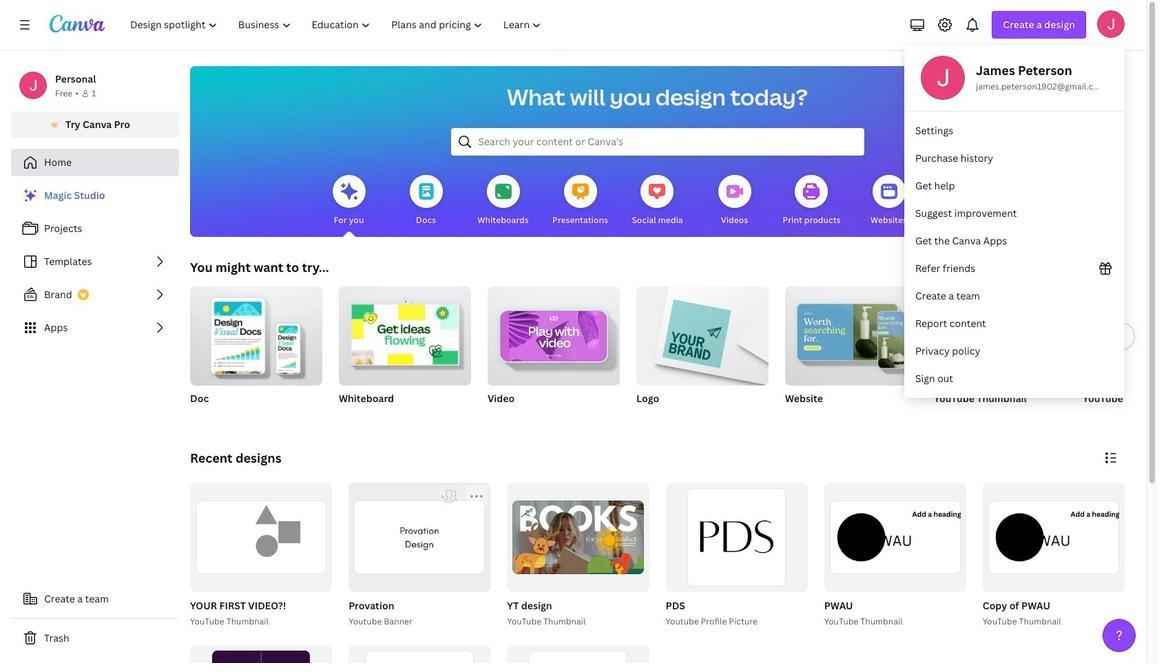 Task type: describe. For each thing, give the bounding box(es) containing it.
james peterson image
[[1097, 10, 1125, 38]]



Task type: vqa. For each thing, say whether or not it's contained in the screenshot.
the bottom Invoice
no



Task type: locate. For each thing, give the bounding box(es) containing it.
group
[[190, 281, 322, 423], [190, 281, 322, 386], [339, 281, 471, 423], [339, 281, 471, 386], [488, 281, 620, 423], [488, 281, 620, 386], [637, 281, 769, 423], [637, 281, 769, 386], [785, 281, 918, 423], [785, 281, 918, 386], [934, 287, 1066, 423], [1083, 287, 1157, 423], [187, 483, 332, 629], [346, 483, 491, 629], [349, 483, 491, 592], [505, 483, 649, 629], [507, 483, 649, 592], [663, 483, 808, 629], [666, 483, 808, 592], [822, 483, 966, 629], [824, 483, 966, 592], [980, 483, 1125, 629], [983, 483, 1125, 592], [507, 645, 649, 663]]

1 horizontal spatial list
[[905, 117, 1125, 393]]

Search search field
[[478, 129, 837, 155]]

None search field
[[451, 128, 864, 156]]

top level navigation element
[[121, 11, 554, 39]]

0 horizontal spatial list
[[11, 182, 179, 342]]

menu
[[905, 45, 1125, 398]]

list
[[905, 117, 1125, 393], [11, 182, 179, 342]]



